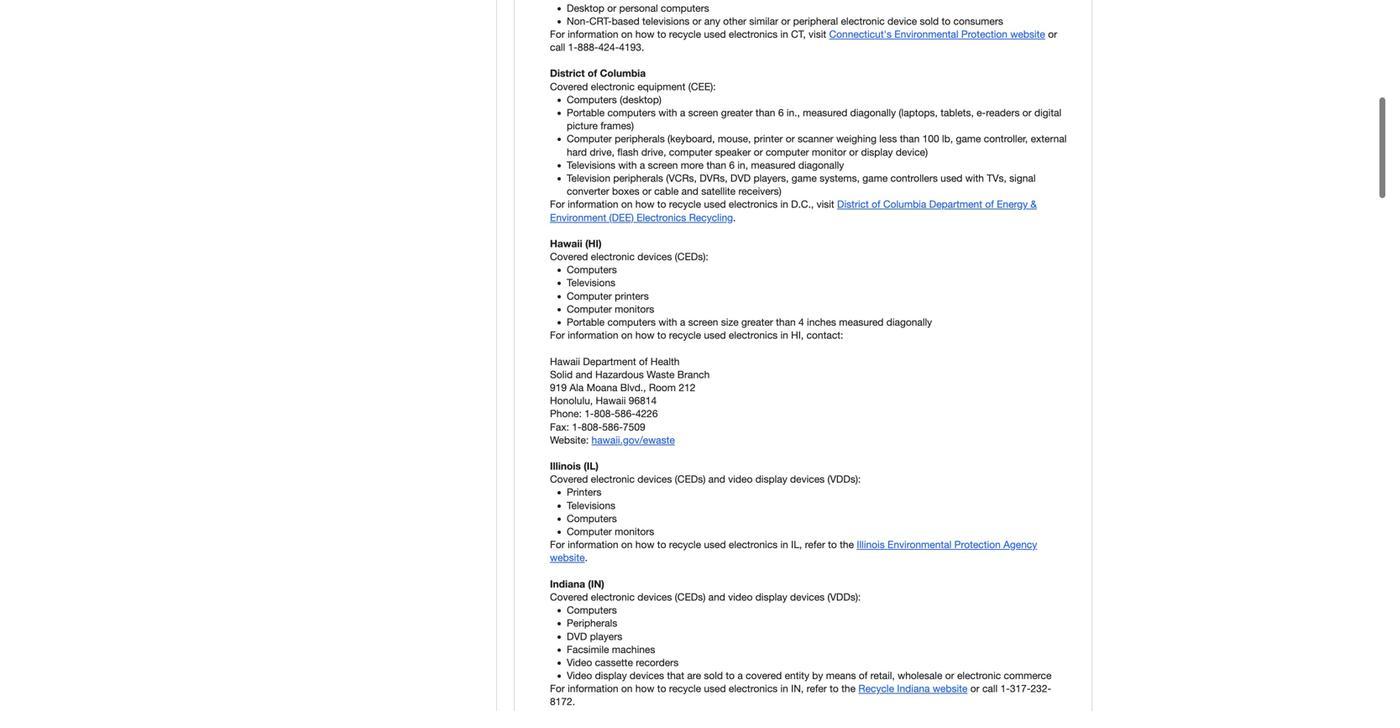 Task type: describe. For each thing, give the bounding box(es) containing it.
computers inside the covered electronic devices (ceds) and video display devices (vdds): computers peripherals dvd players facsimile machines video cassette recorders video display devices that are sold to a covered entity by means of retail, wholesale or electronic commerce
[[567, 604, 617, 616]]

weighing
[[837, 133, 877, 145]]

dvd inside the covered electronic devices (ceds) and video display devices (vdds): computers peripherals dvd players facsimile machines video cassette recorders video display devices that are sold to a covered entity by means of retail, wholesale or electronic commerce
[[567, 631, 587, 642]]

for for for information on how to recycle used electronics in hi, contact:
[[550, 329, 565, 341]]

mouse,
[[718, 133, 751, 145]]

refer for il,
[[805, 539, 825, 551]]

0 vertical spatial 586-
[[615, 408, 636, 420]]

1 drive, from the left
[[590, 146, 615, 158]]

call for 888-
[[550, 41, 565, 53]]

energy
[[997, 198, 1028, 210]]

(hi)
[[585, 238, 602, 249]]

than up dvrs,
[[707, 159, 727, 171]]

more
[[681, 159, 704, 171]]

0 vertical spatial measured
[[803, 107, 848, 118]]

machines
[[612, 644, 655, 655]]

than up printer
[[756, 107, 776, 118]]

0 vertical spatial 808-
[[594, 408, 615, 420]]

1 horizontal spatial website
[[933, 683, 968, 695]]

devices down hawaii.gov/ewaste link
[[638, 473, 672, 485]]

0 vertical spatial website
[[1011, 28, 1046, 40]]

to down covered electronic devices (ceds) and video display devices (vdds): printers televisions computers computer monitors
[[657, 539, 666, 551]]

covered electronic devices (ceds): computers televisions computer printers computer monitors portable computers with a screen size greater than 4 inches measured diagonally
[[550, 251, 932, 328]]

to inside the covered electronic devices (ceds) and video display devices (vdds): computers peripherals dvd players facsimile machines video cassette recorders video display devices that are sold to a covered entity by means of retail, wholesale or electronic commerce
[[726, 670, 735, 682]]

devices up il,
[[790, 473, 825, 485]]

919
[[550, 382, 567, 393]]

printer
[[754, 133, 783, 145]]

lb,
[[942, 133, 953, 145]]

refer for in,
[[807, 683, 827, 695]]

(ceds):
[[675, 251, 709, 262]]

for for for information on how to recycle used electronics in ct, visit connecticut's environmental protection website
[[550, 28, 565, 40]]

contact:
[[807, 329, 844, 341]]

2 horizontal spatial game
[[956, 133, 981, 145]]

1 vertical spatial screen
[[648, 159, 678, 171]]

0 horizontal spatial 6
[[729, 159, 735, 171]]

department inside the hawaii department of health solid and hazardous waste branch 919 ala moana blvd., room 212 honolulu, hawaii 96814 phone: 1-808-586-4226 fax: 1-808-586-7509 website: hawaii.gov/ewaste
[[583, 356, 636, 367]]

boxes or
[[612, 185, 652, 197]]

0 vertical spatial environmental
[[895, 28, 959, 40]]

desktop
[[567, 2, 605, 14]]

317-
[[1010, 683, 1031, 695]]

or left digital
[[1023, 107, 1032, 118]]

hard
[[567, 146, 587, 158]]

ct,
[[791, 28, 806, 40]]

flash
[[618, 146, 639, 158]]

environment
[[550, 211, 607, 223]]

or down 'weighing' at the right
[[849, 146, 859, 158]]

of inside district of columbia covered electronic equipment (cee):
[[588, 67, 597, 79]]

for for for information on how to recycle used electronics in il, refer to the
[[550, 539, 565, 551]]

on for for information on how to recycle used electronics in in, refer to the recycle indiana website
[[621, 683, 633, 695]]

display down cassette
[[595, 670, 627, 682]]

environmental inside illinois environmental protection agency website
[[888, 539, 952, 551]]

on for for information on how to recycle used electronics in ct, visit connecticut's environmental protection website
[[621, 28, 633, 40]]

1 vertical spatial peripherals
[[613, 172, 663, 184]]

2 vertical spatial hawaii
[[596, 395, 626, 407]]

any
[[705, 15, 721, 27]]

the for in,
[[842, 683, 856, 695]]

and inside the covered electronic devices (ceds) and video display devices (vdds): computers peripherals dvd players facsimile machines video cassette recorders video display devices that are sold to a covered entity by means of retail, wholesale or electronic commerce
[[709, 591, 726, 603]]

how for for information on how to recycle used electronics in il, refer to the
[[636, 539, 655, 551]]

for information on how to recycle used electronics in hi, contact:
[[550, 329, 844, 341]]

wholesale
[[898, 670, 943, 682]]

satellite
[[702, 185, 736, 197]]

for information on how to recycle used electronics in d.c., visit
[[550, 198, 837, 210]]

3 computer from the top
[[567, 303, 612, 315]]

other
[[723, 15, 747, 27]]

hawaii (hi)
[[550, 238, 602, 249]]

controller,
[[984, 133, 1028, 145]]

or computer
[[754, 146, 809, 158]]

in for d.c.,
[[781, 198, 789, 210]]

tvs,
[[987, 172, 1007, 184]]

agency
[[1004, 539, 1038, 551]]

facsimile
[[567, 644, 609, 655]]

display inside covered electronic devices (ceds) and video display devices (vdds): printers televisions computers computer monitors
[[756, 473, 788, 485]]

desktop or personal computers non-crt-based televisions or any other similar or peripheral electronic device sold to consumers
[[567, 2, 1004, 27]]

cassette
[[595, 657, 633, 669]]

hi,
[[791, 329, 804, 341]]

honolulu,
[[550, 395, 593, 407]]

for information on how to recycle used electronics in ct, visit connecticut's environmental protection website
[[550, 28, 1046, 40]]

crt-
[[590, 15, 612, 27]]

health
[[651, 356, 680, 367]]

covered inside district of columbia covered electronic equipment (cee):
[[550, 80, 588, 92]]

to up health
[[657, 329, 666, 341]]

printers
[[567, 486, 602, 498]]

4
[[799, 316, 804, 328]]

devices up machines
[[638, 591, 672, 603]]

or call 1-888-424-4193.
[[550, 28, 1058, 53]]

measured inside covered electronic devices (ceds): computers televisions computer printers computer monitors portable computers with a screen size greater than 4 inches measured diagonally
[[839, 316, 884, 328]]

fax: 1-
[[550, 421, 582, 433]]

recycle for hi,
[[669, 329, 701, 341]]

or up for information on how to recycle used electronics in ct, visit connecticut's environmental protection website
[[781, 15, 791, 27]]

to down means
[[830, 683, 839, 695]]

electronic inside district of columbia covered electronic equipment (cee):
[[591, 80, 635, 92]]

devices down recorders
[[630, 670, 664, 682]]

e-
[[977, 107, 986, 118]]

96814
[[629, 395, 657, 407]]

8172.
[[550, 696, 575, 708]]

(ceds) for peripherals
[[675, 591, 706, 603]]

display down illinois environmental protection agency website link
[[756, 591, 788, 603]]

district of columbia covered electronic equipment (cee):
[[550, 67, 716, 92]]

1 vertical spatial 586-
[[602, 421, 623, 433]]

how for for information on how to recycle used electronics in d.c., visit
[[636, 198, 655, 210]]

television
[[567, 172, 611, 184]]

consumers
[[954, 15, 1004, 27]]

than up device)
[[900, 133, 920, 145]]

call for 317-
[[983, 683, 998, 695]]

used for d.c.,
[[704, 198, 726, 210]]

electronic down (in)
[[591, 591, 635, 603]]

phone:
[[550, 408, 582, 420]]

of inside the covered electronic devices (ceds) and video display devices (vdds): computers peripherals dvd players facsimile machines video cassette recorders video display devices that are sold to a covered entity by means of retail, wholesale or electronic commerce
[[859, 670, 868, 682]]

for for for information on how to recycle used electronics in in, refer to the recycle indiana website
[[550, 683, 565, 695]]

monitor
[[812, 146, 847, 158]]

in,
[[738, 159, 748, 171]]

100
[[923, 133, 940, 145]]

protection inside illinois environmental protection agency website
[[955, 539, 1001, 551]]

or up or computer
[[786, 133, 795, 145]]

players,
[[754, 172, 789, 184]]

information for for information on how to recycle used electronics in il, refer to the
[[568, 539, 619, 551]]

equipment
[[638, 80, 686, 92]]

7509
[[623, 421, 646, 433]]

electronic inside covered electronic devices (ceds): computers televisions computer printers computer monitors portable computers with a screen size greater than 4 inches measured diagonally
[[591, 251, 635, 262]]

columbia for covered
[[600, 67, 646, 79]]

illinois for (il)
[[550, 460, 581, 472]]

visit for ct,
[[809, 28, 827, 40]]

a inside the covered electronic devices (ceds) and video display devices (vdds): computers peripherals dvd players facsimile machines video cassette recorders video display devices that are sold to a covered entity by means of retail, wholesale or electronic commerce
[[738, 670, 743, 682]]

sold inside "desktop or personal computers non-crt-based televisions or any other similar or peripheral electronic device sold to consumers"
[[920, 15, 939, 27]]

1 vertical spatial indiana
[[897, 683, 930, 695]]

tablets,
[[941, 107, 974, 118]]

columbia for department
[[884, 198, 927, 210]]

electronics for ct,
[[729, 28, 778, 40]]

information for for information on how to recycle used electronics in in, refer to the recycle indiana website
[[568, 683, 619, 695]]

signal
[[1010, 172, 1036, 184]]

computers inside the computers (desktop) portable computers with a screen greater than 6 in., measured diagonally (laptops, tablets, e-readers or digital picture frames) computer peripherals (keyboard, mouse, printer or scanner weighing less than 100 lb, game controller, external hard drive, flash drive, computer speaker or computer monitor or display device) televisions with a screen more than 6 in, measured diagonally television peripherals (vcrs, dvrs, dvd players, game systems, game controllers used with tvs, signal converter boxes or cable and satellite receivers)
[[567, 94, 617, 105]]

in.,
[[787, 107, 800, 118]]

(laptops,
[[899, 107, 938, 118]]

to inside "desktop or personal computers non-crt-based televisions or any other similar or peripheral electronic device sold to consumers"
[[942, 15, 951, 27]]

illinois environmental protection agency website
[[550, 539, 1038, 564]]

(desktop)
[[620, 94, 662, 105]]

entity
[[785, 670, 810, 682]]

size
[[721, 316, 739, 328]]

hazardous
[[595, 369, 644, 380]]

recycle
[[859, 683, 895, 695]]

computers inside covered electronic devices (ceds): computers televisions computer printers computer monitors portable computers with a screen size greater than 4 inches measured diagonally
[[567, 264, 617, 276]]

based
[[612, 15, 640, 27]]

blvd.,
[[621, 382, 646, 393]]

1 vertical spatial 808-
[[582, 421, 602, 433]]

dvd inside the computers (desktop) portable computers with a screen greater than 6 in., measured diagonally (laptops, tablets, e-readers or digital picture frames) computer peripherals (keyboard, mouse, printer or scanner weighing less than 100 lb, game controller, external hard drive, flash drive, computer speaker or computer monitor or display device) televisions with a screen more than 6 in, measured diagonally television peripherals (vcrs, dvrs, dvd players, game systems, game controllers used with tvs, signal converter boxes or cable and satellite receivers)
[[731, 172, 751, 184]]

website inside illinois environmental protection agency website
[[550, 552, 585, 564]]

recycle indiana website link
[[859, 683, 968, 695]]

branch
[[678, 369, 710, 380]]

connecticut's environmental protection website link
[[829, 28, 1046, 40]]

personal
[[619, 2, 658, 14]]

to down televisions
[[657, 28, 666, 40]]

to right il,
[[828, 539, 837, 551]]

(il)
[[584, 460, 599, 472]]

in for ct,
[[781, 28, 789, 40]]

(vdds): for covered electronic devices (ceds) and video display devices (vdds): computers peripherals dvd players facsimile machines video cassette recorders video display devices that are sold to a covered entity by means of retail, wholesale or electronic commerce
[[828, 591, 861, 603]]

monitors inside covered electronic devices (ceds) and video display devices (vdds): printers televisions computers computer monitors
[[615, 526, 655, 538]]

visit for d.c.,
[[817, 198, 835, 210]]

of down less
[[872, 198, 881, 210]]

212
[[679, 382, 696, 393]]

or call 1-317-232- 8172.
[[550, 683, 1052, 708]]

a up the (keyboard,
[[680, 107, 686, 118]]

connecticut's
[[829, 28, 892, 40]]

il,
[[791, 539, 802, 551]]

receivers)
[[739, 185, 782, 197]]

0 horizontal spatial game
[[792, 172, 817, 184]]

or inside the covered electronic devices (ceds) and video display devices (vdds): computers peripherals dvd players facsimile machines video cassette recorders video display devices that are sold to a covered entity by means of retail, wholesale or electronic commerce
[[946, 670, 955, 682]]

on for for information on how to recycle used electronics in d.c., visit
[[621, 198, 633, 210]]

or inside or call 1-317-232- 8172.
[[971, 683, 980, 695]]

district of columbia department of energy & environment (dee) electronics recycling link
[[550, 198, 1037, 223]]

waste
[[647, 369, 675, 380]]

similar
[[750, 15, 779, 27]]

1 horizontal spatial game
[[863, 172, 888, 184]]

(ceds) for televisions
[[675, 473, 706, 485]]

external
[[1031, 133, 1067, 145]]

diagonally inside covered electronic devices (ceds): computers televisions computer printers computer monitors portable computers with a screen size greater than 4 inches measured diagonally
[[887, 316, 932, 328]]

recycling
[[689, 211, 733, 223]]

hawaii.gov/ewaste link
[[592, 434, 675, 446]]

televisions inside covered electronic devices (ceds): computers televisions computer printers computer monitors portable computers with a screen size greater than 4 inches measured diagonally
[[567, 277, 616, 289]]

or left any
[[693, 15, 702, 27]]

printers
[[615, 290, 649, 302]]

424-
[[598, 41, 619, 53]]



Task type: vqa. For each thing, say whether or not it's contained in the screenshot.
More
yes



Task type: locate. For each thing, give the bounding box(es) containing it.
1 horizontal spatial sold
[[920, 15, 939, 27]]

2 vertical spatial screen
[[688, 316, 719, 328]]

0 vertical spatial department
[[929, 198, 983, 210]]

display inside the computers (desktop) portable computers with a screen greater than 6 in., measured diagonally (laptops, tablets, e-readers or digital picture frames) computer peripherals (keyboard, mouse, printer or scanner weighing less than 100 lb, game controller, external hard drive, flash drive, computer speaker or computer monitor or display device) televisions with a screen more than 6 in, measured diagonally television peripherals (vcrs, dvrs, dvd players, game systems, game controllers used with tvs, signal converter boxes or cable and satellite receivers)
[[861, 146, 893, 158]]

district of columbia department of energy & environment (dee) electronics recycling
[[550, 198, 1037, 223]]

. down the satellite
[[733, 211, 736, 223]]

department inside the district of columbia department of energy & environment (dee) electronics recycling
[[929, 198, 983, 210]]

in left il,
[[781, 539, 789, 551]]

to up the electronics
[[657, 198, 666, 210]]

district
[[550, 67, 585, 79], [837, 198, 869, 210]]

video inside the covered electronic devices (ceds) and video display devices (vdds): computers peripherals dvd players facsimile machines video cassette recorders video display devices that are sold to a covered entity by means of retail, wholesale or electronic commerce
[[728, 591, 753, 603]]

how for for information on how to recycle used electronics in hi, contact:
[[636, 329, 655, 341]]

in
[[781, 28, 789, 40], [781, 198, 789, 210], [781, 329, 789, 341], [781, 539, 789, 551], [781, 683, 789, 695]]

computer
[[669, 146, 713, 158]]

to down recorders
[[657, 683, 666, 695]]

2 vertical spatial website
[[933, 683, 968, 695]]

means
[[826, 670, 856, 682]]

1- inside or call 1-888-424-4193.
[[568, 41, 578, 53]]

2 in from the top
[[781, 198, 789, 210]]

recycle down covered electronic devices (ceds) and video display devices (vdds): printers televisions computers computer monitors
[[669, 539, 701, 551]]

a up for information on how to recycle used electronics in hi, contact:
[[680, 316, 686, 328]]

232-
[[1031, 683, 1052, 695]]

3 covered from the top
[[550, 473, 588, 485]]

(ceds)
[[675, 473, 706, 485], [675, 591, 706, 603]]

(ceds) down for information on how to recycle used electronics in il, refer to the
[[675, 591, 706, 603]]

greater right size
[[742, 316, 773, 328]]

0 vertical spatial peripherals
[[615, 133, 665, 145]]

(vdds):
[[828, 473, 861, 485], [828, 591, 861, 603]]

or left the 317- on the right bottom
[[971, 683, 980, 695]]

used for ct,
[[704, 28, 726, 40]]

1 (ceds) from the top
[[675, 473, 706, 485]]

columbia inside district of columbia covered electronic equipment (cee):
[[600, 67, 646, 79]]

frames)
[[601, 120, 634, 132]]

computers for portable
[[608, 107, 656, 118]]

4 electronics from the top
[[729, 539, 778, 551]]

recycle for d.c.,
[[669, 198, 701, 210]]

4 computers from the top
[[567, 604, 617, 616]]

2 vertical spatial computers
[[608, 316, 656, 328]]

4 on from the top
[[621, 539, 633, 551]]

0 vertical spatial televisions
[[567, 159, 616, 171]]

1 vertical spatial dvd
[[567, 631, 587, 642]]

2 video from the top
[[728, 591, 753, 603]]

&
[[1031, 198, 1037, 210]]

in,
[[791, 683, 804, 695]]

screen down (cee):
[[688, 107, 719, 118]]

electronics left il,
[[729, 539, 778, 551]]

computers down printers
[[608, 316, 656, 328]]

2 electronics from the top
[[729, 198, 778, 210]]

3 for from the top
[[550, 329, 565, 341]]

diagonally
[[851, 107, 896, 118], [799, 159, 844, 171], [887, 316, 932, 328]]

electronics
[[729, 28, 778, 40], [729, 198, 778, 210], [729, 329, 778, 341], [729, 539, 778, 551], [729, 683, 778, 695]]

0 horizontal spatial columbia
[[600, 67, 646, 79]]

0 vertical spatial the
[[840, 539, 854, 551]]

2 recycle from the top
[[669, 198, 701, 210]]

recycle for il,
[[669, 539, 701, 551]]

. up indiana (in)
[[585, 552, 588, 564]]

0 horizontal spatial indiana
[[550, 578, 585, 590]]

portable up solid
[[567, 316, 605, 328]]

2 vertical spatial measured
[[839, 316, 884, 328]]

used
[[704, 28, 726, 40], [941, 172, 963, 184], [704, 198, 726, 210], [704, 329, 726, 341], [704, 539, 726, 551], [704, 683, 726, 695]]

1- for or call 1-317-232- 8172.
[[1001, 683, 1010, 695]]

on
[[621, 28, 633, 40], [621, 198, 633, 210], [621, 329, 633, 341], [621, 539, 633, 551], [621, 683, 633, 695]]

2 covered from the top
[[550, 251, 588, 262]]

systems,
[[820, 172, 860, 184]]

and inside covered electronic devices (ceds) and video display devices (vdds): printers televisions computers computer monitors
[[709, 473, 726, 485]]

1- down non-
[[568, 41, 578, 53]]

0 vertical spatial 6
[[778, 107, 784, 118]]

televisions inside covered electronic devices (ceds) and video display devices (vdds): printers televisions computers computer monitors
[[567, 500, 616, 511]]

televisions inside the computers (desktop) portable computers with a screen greater than 6 in., measured diagonally (laptops, tablets, e-readers or digital picture frames) computer peripherals (keyboard, mouse, printer or scanner weighing less than 100 lb, game controller, external hard drive, flash drive, computer speaker or computer monitor or display device) televisions with a screen more than 6 in, measured diagonally television peripherals (vcrs, dvrs, dvd players, game systems, game controllers used with tvs, signal converter boxes or cable and satellite receivers)
[[567, 159, 616, 171]]

808-
[[594, 408, 615, 420], [582, 421, 602, 433]]

1 vertical spatial video
[[567, 670, 592, 682]]

computer inside covered electronic devices (ceds) and video display devices (vdds): printers televisions computers computer monitors
[[567, 526, 612, 538]]

4 how from the top
[[636, 539, 655, 551]]

4 computer from the top
[[567, 526, 612, 538]]

inches
[[807, 316, 836, 328]]

measured
[[803, 107, 848, 118], [751, 159, 796, 171], [839, 316, 884, 328]]

portable inside covered electronic devices (ceds): computers televisions computer printers computer monitors portable computers with a screen size greater than 4 inches measured diagonally
[[567, 316, 605, 328]]

information up 888-
[[568, 28, 619, 40]]

information up 8172.
[[568, 683, 619, 695]]

1 in from the top
[[781, 28, 789, 40]]

picture
[[567, 120, 598, 132]]

electronic left commerce
[[957, 670, 1001, 682]]

website down wholesale at right bottom
[[933, 683, 968, 695]]

3 on from the top
[[621, 329, 633, 341]]

sold up 'connecticut's environmental protection website' link at top
[[920, 15, 939, 27]]

district for covered
[[550, 67, 585, 79]]

information up (in)
[[568, 539, 619, 551]]

0 vertical spatial diagonally
[[851, 107, 896, 118]]

1 video from the top
[[567, 657, 592, 669]]

illinois
[[550, 460, 581, 472], [857, 539, 885, 551]]

6
[[778, 107, 784, 118], [729, 159, 735, 171]]

1 vertical spatial 1-
[[585, 408, 594, 420]]

1 covered from the top
[[550, 80, 588, 92]]

1- down honolulu, in the left of the page
[[585, 408, 594, 420]]

hawaii department of health solid and hazardous waste branch 919 ala moana blvd., room 212 honolulu, hawaii 96814 phone: 1-808-586-4226 fax: 1-808-586-7509 website: hawaii.gov/ewaste
[[550, 356, 710, 446]]

1 horizontal spatial columbia
[[884, 198, 927, 210]]

2 on from the top
[[621, 198, 633, 210]]

peripheral
[[793, 15, 838, 27]]

1 computer from the top
[[567, 133, 612, 145]]

. for for information on how to recycle used electronics in d.c., visit
[[733, 211, 736, 223]]

5 on from the top
[[621, 683, 633, 695]]

game
[[956, 133, 981, 145], [792, 172, 817, 184], [863, 172, 888, 184]]

illinois (il)
[[550, 460, 599, 472]]

1 vertical spatial (ceds)
[[675, 591, 706, 603]]

1 horizontal spatial illinois
[[857, 539, 885, 551]]

how
[[636, 28, 655, 40], [636, 198, 655, 210], [636, 329, 655, 341], [636, 539, 655, 551], [636, 683, 655, 695]]

2 how from the top
[[636, 198, 655, 210]]

used inside the computers (desktop) portable computers with a screen greater than 6 in., measured diagonally (laptops, tablets, e-readers or digital picture frames) computer peripherals (keyboard, mouse, printer or scanner weighing less than 100 lb, game controller, external hard drive, flash drive, computer speaker or computer monitor or display device) televisions with a screen more than 6 in, measured diagonally television peripherals (vcrs, dvrs, dvd players, game systems, game controllers used with tvs, signal converter boxes or cable and satellite receivers)
[[941, 172, 963, 184]]

district inside the district of columbia department of energy & environment (dee) electronics recycling
[[837, 198, 869, 210]]

illinois right il,
[[857, 539, 885, 551]]

1 horizontal spatial call
[[983, 683, 998, 695]]

1 horizontal spatial district
[[837, 198, 869, 210]]

than left 4 at the top right of page
[[776, 316, 796, 328]]

2 portable from the top
[[567, 316, 605, 328]]

used for in,
[[704, 683, 726, 695]]

2 for from the top
[[550, 198, 565, 210]]

0 horizontal spatial .
[[585, 552, 588, 564]]

of inside the hawaii department of health solid and hazardous waste branch 919 ala moana blvd., room 212 honolulu, hawaii 96814 phone: 1-808-586-4226 fax: 1-808-586-7509 website: hawaii.gov/ewaste
[[639, 356, 648, 367]]

drive, right hard
[[590, 146, 615, 158]]

measured up players,
[[751, 159, 796, 171]]

covered inside covered electronic devices (ceds) and video display devices (vdds): printers televisions computers computer monitors
[[550, 473, 588, 485]]

1 vertical spatial sold
[[704, 670, 723, 682]]

0 horizontal spatial website
[[550, 552, 585, 564]]

hawaii.gov/ewaste
[[592, 434, 675, 446]]

in for hi,
[[781, 329, 789, 341]]

recycle up health
[[669, 329, 701, 341]]

devices down illinois environmental protection agency website
[[790, 591, 825, 603]]

sold inside the covered electronic devices (ceds) and video display devices (vdds): computers peripherals dvd players facsimile machines video cassette recorders video display devices that are sold to a covered entity by means of retail, wholesale or electronic commerce
[[704, 670, 723, 682]]

2 video from the top
[[567, 670, 592, 682]]

6 left in.,
[[778, 107, 784, 118]]

peripherals
[[615, 133, 665, 145], [613, 172, 663, 184]]

website
[[1011, 28, 1046, 40], [550, 552, 585, 564], [933, 683, 968, 695]]

1 horizontal spatial drive,
[[642, 146, 666, 158]]

of
[[588, 67, 597, 79], [872, 198, 881, 210], [985, 198, 994, 210], [639, 356, 648, 367], [859, 670, 868, 682]]

information for for information on how to recycle used electronics in d.c., visit
[[568, 198, 619, 210]]

4226
[[636, 408, 658, 420]]

3 electronics from the top
[[729, 329, 778, 341]]

2 information from the top
[[568, 198, 619, 210]]

monitors inside covered electronic devices (ceds): computers televisions computer printers computer monitors portable computers with a screen size greater than 4 inches measured diagonally
[[615, 303, 655, 315]]

0 vertical spatial screen
[[688, 107, 719, 118]]

that
[[667, 670, 685, 682]]

5 how from the top
[[636, 683, 655, 695]]

to up 'connecticut's environmental protection website' link at top
[[942, 15, 951, 27]]

0 vertical spatial computers
[[661, 2, 709, 14]]

5 in from the top
[[781, 683, 789, 695]]

computers for personal
[[661, 2, 709, 14]]

call inside or call 1-888-424-4193.
[[550, 41, 565, 53]]

1- for or call 1-888-424-4193.
[[568, 41, 578, 53]]

how for for information on how to recycle used electronics in ct, visit connecticut's environmental protection website
[[636, 28, 655, 40]]

computers
[[661, 2, 709, 14], [608, 107, 656, 118], [608, 316, 656, 328]]

or right wholesale at right bottom
[[946, 670, 955, 682]]

(dee)
[[609, 211, 634, 223]]

how down recorders
[[636, 683, 655, 695]]

computers inside the computers (desktop) portable computers with a screen greater than 6 in., measured diagonally (laptops, tablets, e-readers or digital picture frames) computer peripherals (keyboard, mouse, printer or scanner weighing less than 100 lb, game controller, external hard drive, flash drive, computer speaker or computer monitor or display device) televisions with a screen more than 6 in, measured diagonally television peripherals (vcrs, dvrs, dvd players, game systems, game controllers used with tvs, signal converter boxes or cable and satellite receivers)
[[608, 107, 656, 118]]

with up for information on how to recycle used electronics in hi, contact:
[[659, 316, 677, 328]]

0 horizontal spatial district
[[550, 67, 585, 79]]

indiana
[[550, 578, 585, 590], [897, 683, 930, 695]]

electronic
[[841, 15, 885, 27], [591, 80, 635, 92], [591, 251, 635, 262], [591, 473, 635, 485], [591, 591, 635, 603], [957, 670, 1001, 682]]

1 vertical spatial department
[[583, 356, 636, 367]]

(ceds) inside covered electronic devices (ceds) and video display devices (vdds): printers televisions computers computer monitors
[[675, 473, 706, 485]]

0 vertical spatial dvd
[[731, 172, 751, 184]]

computer left printers
[[567, 290, 612, 302]]

indiana left (in)
[[550, 578, 585, 590]]

5 electronics from the top
[[729, 683, 778, 695]]

1 information from the top
[[568, 28, 619, 40]]

1 horizontal spatial 1-
[[585, 408, 594, 420]]

d.c.,
[[791, 198, 814, 210]]

4 covered from the top
[[550, 591, 588, 603]]

hawaii for hawaii (hi)
[[550, 238, 583, 249]]

1 vertical spatial environmental
[[888, 539, 952, 551]]

greater inside the computers (desktop) portable computers with a screen greater than 6 in., measured diagonally (laptops, tablets, e-readers or digital picture frames) computer peripherals (keyboard, mouse, printer or scanner weighing less than 100 lb, game controller, external hard drive, flash drive, computer speaker or computer monitor or display device) televisions with a screen more than 6 in, measured diagonally television peripherals (vcrs, dvrs, dvd players, game systems, game controllers used with tvs, signal converter boxes or cable and satellite receivers)
[[721, 107, 753, 118]]

3 how from the top
[[636, 329, 655, 341]]

3 computers from the top
[[567, 513, 617, 524]]

5 recycle from the top
[[669, 683, 701, 695]]

for for for information on how to recycle used electronics in d.c., visit
[[550, 198, 565, 210]]

covered for covered electronic devices (ceds) and video display devices (vdds): printers televisions computers computer monitors
[[550, 473, 588, 485]]

1 horizontal spatial .
[[733, 211, 736, 223]]

1 computers from the top
[[567, 94, 617, 105]]

0 vertical spatial greater
[[721, 107, 753, 118]]

0 vertical spatial 1-
[[568, 41, 578, 53]]

0 horizontal spatial dvd
[[567, 631, 587, 642]]

hawaii for hawaii department of health solid and hazardous waste branch 919 ala moana blvd., room 212 honolulu, hawaii 96814 phone: 1-808-586-4226 fax: 1-808-586-7509 website: hawaii.gov/ewaste
[[550, 356, 580, 367]]

1 vertical spatial protection
[[955, 539, 1001, 551]]

video for facsimile
[[728, 591, 753, 603]]

1 vertical spatial 6
[[729, 159, 735, 171]]

1 horizontal spatial indiana
[[897, 683, 930, 695]]

non-
[[567, 15, 590, 27]]

2 vertical spatial 1-
[[1001, 683, 1010, 695]]

0 horizontal spatial sold
[[704, 670, 723, 682]]

in for in,
[[781, 683, 789, 695]]

how for for information on how to recycle used electronics in in, refer to the recycle indiana website
[[636, 683, 655, 695]]

covered inside covered electronic devices (ceds): computers televisions computer printers computer monitors portable computers with a screen size greater than 4 inches measured diagonally
[[550, 251, 588, 262]]

0 vertical spatial video
[[728, 473, 753, 485]]

0 horizontal spatial call
[[550, 41, 565, 53]]

a up "for information on how to recycle used electronics in in, refer to the recycle indiana website"
[[738, 670, 743, 682]]

video inside covered electronic devices (ceds) and video display devices (vdds): printers televisions computers computer monitors
[[728, 473, 753, 485]]

columbia
[[600, 67, 646, 79], [884, 198, 927, 210]]

computers
[[567, 94, 617, 105], [567, 264, 617, 276], [567, 513, 617, 524], [567, 604, 617, 616]]

1 vertical spatial monitors
[[615, 526, 655, 538]]

screen
[[688, 107, 719, 118], [648, 159, 678, 171], [688, 316, 719, 328]]

electronic down (il)
[[591, 473, 635, 485]]

(vdds): for covered electronic devices (ceds) and video display devices (vdds): printers televisions computers computer monitors
[[828, 473, 861, 485]]

dvd down "in,"
[[731, 172, 751, 184]]

5 for from the top
[[550, 683, 565, 695]]

5 information from the top
[[568, 683, 619, 695]]

1 vertical spatial visit
[[817, 198, 835, 210]]

protection down consumers
[[962, 28, 1008, 40]]

1 horizontal spatial 6
[[778, 107, 784, 118]]

0 horizontal spatial department
[[583, 356, 636, 367]]

to up "for information on how to recycle used electronics in in, refer to the recycle indiana website"
[[726, 670, 735, 682]]

1 portable from the top
[[567, 107, 605, 118]]

call left the 317- on the right bottom
[[983, 683, 998, 695]]

with inside covered electronic devices (ceds): computers televisions computer printers computer monitors portable computers with a screen size greater than 4 inches measured diagonally
[[659, 316, 677, 328]]

used for il,
[[704, 539, 726, 551]]

illinois for environmental
[[857, 539, 885, 551]]

2 televisions from the top
[[567, 277, 616, 289]]

televisions up 'television' at left top
[[567, 159, 616, 171]]

digital
[[1035, 107, 1062, 118]]

1 televisions from the top
[[567, 159, 616, 171]]

586- up hawaii.gov/ewaste
[[602, 421, 623, 433]]

0 vertical spatial .
[[733, 211, 736, 223]]

1 vertical spatial call
[[983, 683, 998, 695]]

display up illinois environmental protection agency website
[[756, 473, 788, 485]]

video for monitors
[[728, 473, 753, 485]]

televisions down printers
[[567, 500, 616, 511]]

covered
[[746, 670, 782, 682]]

6 left "in,"
[[729, 159, 735, 171]]

1 vertical spatial portable
[[567, 316, 605, 328]]

a up boxes or
[[640, 159, 645, 171]]

covered electronic devices (ceds) and video display devices (vdds): computers peripherals dvd players facsimile machines video cassette recorders video display devices that are sold to a covered entity by means of retail, wholesale or electronic commerce
[[550, 591, 1052, 682]]

electronics for in,
[[729, 683, 778, 695]]

in for il,
[[781, 539, 789, 551]]

0 vertical spatial call
[[550, 41, 565, 53]]

0 vertical spatial (vdds):
[[828, 473, 861, 485]]

1 vertical spatial measured
[[751, 159, 796, 171]]

586-
[[615, 408, 636, 420], [602, 421, 623, 433]]

with down flash
[[618, 159, 637, 171]]

4193.
[[619, 41, 644, 53]]

device
[[888, 15, 917, 27]]

1 for from the top
[[550, 28, 565, 40]]

solid
[[550, 369, 573, 380]]

3 information from the top
[[568, 329, 619, 341]]

electronics for il,
[[729, 539, 778, 551]]

1 vertical spatial computers
[[608, 107, 656, 118]]

electronic down '(hi)'
[[591, 251, 635, 262]]

1- inside or call 1-317-232- 8172.
[[1001, 683, 1010, 695]]

used for hi,
[[704, 329, 726, 341]]

refer down by
[[807, 683, 827, 695]]

recycle for ct,
[[669, 28, 701, 40]]

electronics for hi,
[[729, 329, 778, 341]]

information for for information on how to recycle used electronics in ct, visit connecticut's environmental protection website
[[568, 28, 619, 40]]

video up for information on how to recycle used electronics in il, refer to the
[[728, 473, 753, 485]]

on for for information on how to recycle used electronics in il, refer to the
[[621, 539, 633, 551]]

hawaii down moana
[[596, 395, 626, 407]]

moana
[[587, 382, 618, 393]]

1 vertical spatial diagonally
[[799, 159, 844, 171]]

or up the crt-
[[607, 2, 617, 14]]

columbia down controllers
[[884, 198, 927, 210]]

0 horizontal spatial 1-
[[568, 41, 578, 53]]

hawaii left '(hi)'
[[550, 238, 583, 249]]

recycle down cable
[[669, 198, 701, 210]]

3 recycle from the top
[[669, 329, 701, 341]]

1 (vdds): from the top
[[828, 473, 861, 485]]

greater inside covered electronic devices (ceds): computers televisions computer printers computer monitors portable computers with a screen size greater than 4 inches measured diagonally
[[742, 316, 773, 328]]

the for il,
[[840, 539, 854, 551]]

1 recycle from the top
[[669, 28, 701, 40]]

than
[[756, 107, 776, 118], [900, 133, 920, 145], [707, 159, 727, 171], [776, 316, 796, 328]]

computers down printers
[[567, 513, 617, 524]]

peripherals up flash
[[615, 133, 665, 145]]

1- inside the hawaii department of health solid and hazardous waste branch 919 ala moana blvd., room 212 honolulu, hawaii 96814 phone: 1-808-586-4226 fax: 1-808-586-7509 website: hawaii.gov/ewaste
[[585, 408, 594, 420]]

1 horizontal spatial department
[[929, 198, 983, 210]]

of down 888-
[[588, 67, 597, 79]]

on for for information on how to recycle used electronics in hi, contact:
[[621, 329, 633, 341]]

1 vertical spatial greater
[[742, 316, 773, 328]]

4 information from the top
[[568, 539, 619, 551]]

of left the energy
[[985, 198, 994, 210]]

district down 888-
[[550, 67, 585, 79]]

protection left the agency
[[955, 539, 1001, 551]]

recycle for in,
[[669, 683, 701, 695]]

or inside or call 1-888-424-4193.
[[1048, 28, 1058, 40]]

2 horizontal spatial 1-
[[1001, 683, 1010, 695]]

0 vertical spatial monitors
[[615, 303, 655, 315]]

or up digital
[[1048, 28, 1058, 40]]

0 vertical spatial (ceds)
[[675, 473, 706, 485]]

peripherals up boxes or
[[613, 172, 663, 184]]

2 drive, from the left
[[642, 146, 666, 158]]

0 vertical spatial hawaii
[[550, 238, 583, 249]]

(keyboard,
[[668, 133, 715, 145]]

1 horizontal spatial dvd
[[731, 172, 751, 184]]

covered down the 'hawaii (hi)'
[[550, 251, 588, 262]]

0 vertical spatial columbia
[[600, 67, 646, 79]]

a inside covered electronic devices (ceds): computers televisions computer printers computer monitors portable computers with a screen size greater than 4 inches measured diagonally
[[680, 316, 686, 328]]

(vdds): inside covered electronic devices (ceds) and video display devices (vdds): printers televisions computers computer monitors
[[828, 473, 861, 485]]

0 vertical spatial portable
[[567, 107, 605, 118]]

peripherals
[[567, 617, 618, 629]]

1 vertical spatial televisions
[[567, 277, 616, 289]]

(ceds) inside the covered electronic devices (ceds) and video display devices (vdds): computers peripherals dvd players facsimile machines video cassette recorders video display devices that are sold to a covered entity by means of retail, wholesale or electronic commerce
[[675, 591, 706, 603]]

computers up the picture
[[567, 94, 617, 105]]

screen inside covered electronic devices (ceds): computers televisions computer printers computer monitors portable computers with a screen size greater than 4 inches measured diagonally
[[688, 316, 719, 328]]

and inside the computers (desktop) portable computers with a screen greater than 6 in., measured diagonally (laptops, tablets, e-readers or digital picture frames) computer peripherals (keyboard, mouse, printer or scanner weighing less than 100 lb, game controller, external hard drive, flash drive, computer speaker or computer monitor or display device) televisions with a screen more than 6 in, measured diagonally television peripherals (vcrs, dvrs, dvd players, game systems, game controllers used with tvs, signal converter boxes or cable and satellite receivers)
[[682, 185, 699, 197]]

visit down peripheral
[[809, 28, 827, 40]]

2 computers from the top
[[567, 264, 617, 276]]

0 vertical spatial protection
[[962, 28, 1008, 40]]

1 vertical spatial columbia
[[884, 198, 927, 210]]

. for for information on how to recycle used electronics in il, refer to the
[[585, 552, 588, 564]]

electronic inside "desktop or personal computers non-crt-based televisions or any other similar or peripheral electronic device sold to consumers"
[[841, 15, 885, 27]]

electronics for d.c.,
[[729, 198, 778, 210]]

0 horizontal spatial illinois
[[550, 460, 581, 472]]

1 video from the top
[[728, 473, 753, 485]]

2 monitors from the top
[[615, 526, 655, 538]]

computers up televisions
[[661, 2, 709, 14]]

with left the tvs, at the top right of the page
[[966, 172, 984, 184]]

computer down '(hi)'
[[567, 303, 612, 315]]

1 monitors from the top
[[615, 303, 655, 315]]

computers up the peripherals
[[567, 604, 617, 616]]

computer inside the computers (desktop) portable computers with a screen greater than 6 in., measured diagonally (laptops, tablets, e-readers or digital picture frames) computer peripherals (keyboard, mouse, printer or scanner weighing less than 100 lb, game controller, external hard drive, flash drive, computer speaker or computer monitor or display device) televisions with a screen more than 6 in, measured diagonally television peripherals (vcrs, dvrs, dvd players, game systems, game controllers used with tvs, signal converter boxes or cable and satellite receivers)
[[567, 133, 612, 145]]

columbia inside the district of columbia department of energy & environment (dee) electronics recycling
[[884, 198, 927, 210]]

covered down indiana (in)
[[550, 591, 588, 603]]

1 vertical spatial district
[[837, 198, 869, 210]]

(vdds): inside the covered electronic devices (ceds) and video display devices (vdds): computers peripherals dvd players facsimile machines video cassette recorders video display devices that are sold to a covered entity by means of retail, wholesale or electronic commerce
[[828, 591, 861, 603]]

district down systems,
[[837, 198, 869, 210]]

3 televisions from the top
[[567, 500, 616, 511]]

devices inside covered electronic devices (ceds): computers televisions computer printers computer monitors portable computers with a screen size greater than 4 inches measured diagonally
[[638, 251, 672, 262]]

illinois inside illinois environmental protection agency website
[[857, 539, 885, 551]]

by
[[812, 670, 823, 682]]

covered inside the covered electronic devices (ceds) and video display devices (vdds): computers peripherals dvd players facsimile machines video cassette recorders video display devices that are sold to a covered entity by means of retail, wholesale or electronic commerce
[[550, 591, 588, 603]]

the right il,
[[840, 539, 854, 551]]

2 vertical spatial diagonally
[[887, 316, 932, 328]]

computers inside "desktop or personal computers non-crt-based televisions or any other similar or peripheral electronic device sold to consumers"
[[661, 2, 709, 14]]

0 vertical spatial refer
[[805, 539, 825, 551]]

1 vertical spatial video
[[728, 591, 753, 603]]

district inside district of columbia covered electronic equipment (cee):
[[550, 67, 585, 79]]

covered for covered electronic devices (ceds) and video display devices (vdds): computers peripherals dvd players facsimile machines video cassette recorders video display devices that are sold to a covered entity by means of retail, wholesale or electronic commerce
[[550, 591, 588, 603]]

players
[[590, 631, 623, 642]]

1 vertical spatial (vdds):
[[828, 591, 861, 603]]

with down equipment at the left top
[[659, 107, 677, 118]]

0 vertical spatial visit
[[809, 28, 827, 40]]

than inside covered electronic devices (ceds): computers televisions computer printers computer monitors portable computers with a screen size greater than 4 inches measured diagonally
[[776, 316, 796, 328]]

computers inside covered electronic devices (ceds) and video display devices (vdds): printers televisions computers computer monitors
[[567, 513, 617, 524]]

district for department
[[837, 198, 869, 210]]

1 vertical spatial refer
[[807, 683, 827, 695]]

and down for information on how to recycle used electronics in il, refer to the
[[709, 591, 726, 603]]

0 vertical spatial sold
[[920, 15, 939, 27]]

refer right il,
[[805, 539, 825, 551]]

0 vertical spatial district
[[550, 67, 585, 79]]

808- down moana
[[594, 408, 615, 420]]

4 in from the top
[[781, 539, 789, 551]]

2 horizontal spatial website
[[1011, 28, 1046, 40]]

(in)
[[588, 578, 605, 590]]

the
[[840, 539, 854, 551], [842, 683, 856, 695]]

recycle down televisions
[[669, 28, 701, 40]]

information for for information on how to recycle used electronics in hi, contact:
[[568, 329, 619, 341]]

0 vertical spatial video
[[567, 657, 592, 669]]

1 electronics from the top
[[729, 28, 778, 40]]

1 vertical spatial illinois
[[857, 539, 885, 551]]

in left the in,
[[781, 683, 789, 695]]

call inside or call 1-317-232- 8172.
[[983, 683, 998, 695]]

room
[[649, 382, 676, 393]]

website up digital
[[1011, 28, 1046, 40]]

department up hazardous
[[583, 356, 636, 367]]

in left d.c.,
[[781, 198, 789, 210]]

1 vertical spatial .
[[585, 552, 588, 564]]

and
[[682, 185, 699, 197], [576, 369, 593, 380], [709, 473, 726, 485], [709, 591, 726, 603]]

computers inside covered electronic devices (ceds): computers televisions computer printers computer monitors portable computers with a screen size greater than 4 inches measured diagonally
[[608, 316, 656, 328]]

computer down printers
[[567, 526, 612, 538]]

1 on from the top
[[621, 28, 633, 40]]

1 vertical spatial website
[[550, 552, 585, 564]]

covered for covered electronic devices (ceds): computers televisions computer printers computer monitors portable computers with a screen size greater than 4 inches measured diagonally
[[550, 251, 588, 262]]

2 (ceds) from the top
[[675, 591, 706, 603]]

1 how from the top
[[636, 28, 655, 40]]

electronic inside covered electronic devices (ceds) and video display devices (vdds): printers televisions computers computer monitors
[[591, 473, 635, 485]]

(vcrs,
[[666, 172, 697, 184]]

recycle
[[669, 28, 701, 40], [669, 198, 701, 210], [669, 329, 701, 341], [669, 539, 701, 551], [669, 683, 701, 695]]

4 for from the top
[[550, 539, 565, 551]]

4 recycle from the top
[[669, 539, 701, 551]]

1- down commerce
[[1001, 683, 1010, 695]]

2 (vdds): from the top
[[828, 591, 861, 603]]

1 vertical spatial hawaii
[[550, 356, 580, 367]]

readers
[[986, 107, 1020, 118]]

video
[[567, 657, 592, 669], [567, 670, 592, 682]]

2 computer from the top
[[567, 290, 612, 302]]

portable inside the computers (desktop) portable computers with a screen greater than 6 in., measured diagonally (laptops, tablets, e-readers or digital picture frames) computer peripherals (keyboard, mouse, printer or scanner weighing less than 100 lb, game controller, external hard drive, flash drive, computer speaker or computer monitor or display device) televisions with a screen more than 6 in, measured diagonally television peripherals (vcrs, dvrs, dvd players, game systems, game controllers used with tvs, signal converter boxes or cable and satellite receivers)
[[567, 107, 605, 118]]

commerce
[[1004, 670, 1052, 682]]

game right lb,
[[956, 133, 981, 145]]

video
[[728, 473, 753, 485], [728, 591, 753, 603]]

covered electronic devices (ceds) and video display devices (vdds): printers televisions computers computer monitors
[[550, 473, 861, 538]]

3 in from the top
[[781, 329, 789, 341]]

with
[[659, 107, 677, 118], [618, 159, 637, 171], [966, 172, 984, 184], [659, 316, 677, 328]]

hawaii
[[550, 238, 583, 249], [550, 356, 580, 367], [596, 395, 626, 407]]

screen up for information on how to recycle used electronics in hi, contact:
[[688, 316, 719, 328]]

0 vertical spatial illinois
[[550, 460, 581, 472]]

game right systems,
[[863, 172, 888, 184]]

display down less
[[861, 146, 893, 158]]

and inside the hawaii department of health solid and hazardous waste branch 919 ala moana blvd., room 212 honolulu, hawaii 96814 phone: 1-808-586-4226 fax: 1-808-586-7509 website: hawaii.gov/ewaste
[[576, 369, 593, 380]]

electronics down covered
[[729, 683, 778, 695]]



